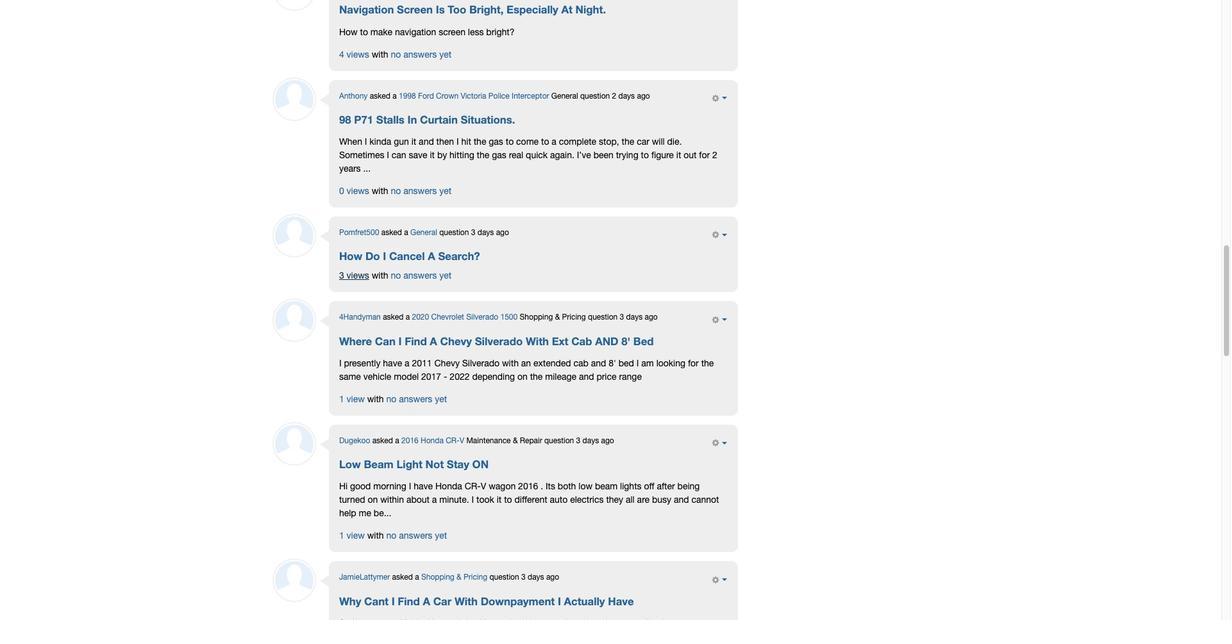Task type: describe. For each thing, give the bounding box(es) containing it.
0 vertical spatial silverado
[[466, 313, 498, 322]]

i up about
[[409, 482, 411, 492]]

by
[[437, 150, 447, 160]]

in
[[408, 113, 417, 126]]

off
[[644, 482, 655, 492]]

have inside i presently have a 2011 chevy silverado with an extended cab and 8' bed i am  looking for the same vehicle model 2017 - 2022 depending on the mileage and  price range
[[383, 358, 402, 369]]

2 vertical spatial &
[[457, 574, 462, 583]]

3 views link
[[339, 271, 369, 281]]

and up price at bottom
[[591, 358, 606, 369]]

actually
[[564, 596, 605, 609]]

with for no answers yet link associated with find
[[367, 394, 384, 405]]

for inside i presently have a 2011 chevy silverado with an extended cab and 8' bed i am  looking for the same vehicle model 2017 - 2022 depending on the mileage and  price range
[[688, 358, 699, 369]]

0 vertical spatial pricing
[[562, 313, 586, 322]]

pomfret500 asked a general question             3 days ago
[[339, 228, 509, 237]]

a up light
[[395, 437, 399, 446]]

yet down search?
[[439, 271, 452, 281]]

no down cancel
[[391, 271, 401, 281]]

find for can
[[405, 335, 427, 348]]

0 vertical spatial honda
[[421, 437, 444, 446]]

bright,
[[469, 3, 504, 16]]

navigation screen is too bright, especially at night. link
[[339, 3, 606, 16]]

cant
[[364, 596, 389, 609]]

answers for find
[[399, 394, 432, 405]]

general link
[[411, 228, 437, 237]]

answers down how do i cancel a search? link
[[404, 271, 437, 281]]

the up the trying
[[622, 137, 634, 147]]

0 horizontal spatial pricing
[[464, 574, 487, 583]]

will
[[652, 137, 665, 147]]

i left took on the bottom left of the page
[[472, 495, 474, 506]]

3 views with no answers yet
[[339, 271, 452, 281]]

too
[[448, 3, 466, 16]]

0 vertical spatial 8'
[[622, 335, 631, 348]]

gun
[[394, 137, 409, 147]]

i left can
[[387, 150, 389, 160]]

can
[[375, 335, 396, 348]]

it left by
[[430, 150, 435, 160]]

the right hitting
[[477, 150, 490, 160]]

how to make navigation screen less bright?
[[339, 27, 515, 37]]

stalls
[[376, 113, 405, 126]]

yet for curtain
[[439, 186, 452, 196]]

p71
[[354, 113, 373, 126]]

victoria
[[461, 91, 486, 100]]

cancel
[[389, 250, 425, 263]]

0 horizontal spatial v
[[460, 437, 464, 446]]

and inside the hi good morning i have honda cr-v wagon 2016 . its both low beam lights  off after being turned on within about a minute. i took it to different auto  electrics they all are busy and cannot help me be...
[[674, 495, 689, 506]]

1 vertical spatial shopping
[[421, 574, 455, 583]]

bright?
[[486, 27, 515, 37]]

been
[[594, 150, 614, 160]]

honda inside the hi good morning i have honda cr-v wagon 2016 . its both low beam lights  off after being turned on within about a minute. i took it to different auto  electrics they all are busy and cannot help me be...
[[435, 482, 462, 492]]

about
[[407, 495, 430, 506]]

cannot
[[692, 495, 719, 506]]

low beam light not stay on
[[339, 459, 489, 472]]

silverado for with
[[462, 358, 500, 369]]

car
[[637, 137, 650, 147]]

again.
[[550, 150, 575, 160]]

a left 1998 at top left
[[393, 91, 397, 100]]

search?
[[438, 250, 480, 263]]

no for light
[[386, 531, 397, 542]]

1500
[[501, 313, 518, 322]]

i left actually
[[558, 596, 561, 609]]

with inside i presently have a 2011 chevy silverado with an extended cab and 8' bed i am  looking for the same vehicle model 2017 - 2022 depending on the mileage and  price range
[[502, 358, 519, 369]]

navigation
[[395, 27, 436, 37]]

a left shopping & pricing link at the left bottom of page
[[415, 574, 419, 583]]

yet for stay
[[435, 531, 447, 542]]

3 up low
[[576, 437, 581, 446]]

cr- inside the hi good morning i have honda cr-v wagon 2016 . its both low beam lights  off after being turned on within about a minute. i took it to different auto  electrics they all are busy and cannot help me be...
[[465, 482, 481, 492]]

have inside the hi good morning i have honda cr-v wagon 2016 . its both low beam lights  off after being turned on within about a minute. i took it to different auto  electrics they all are busy and cannot help me be...
[[414, 482, 433, 492]]

4 views with no answers yet
[[339, 49, 452, 59]]

i left hit
[[457, 137, 459, 147]]

not
[[426, 459, 444, 472]]

especially
[[507, 3, 559, 16]]

lights
[[620, 482, 642, 492]]

morning
[[373, 482, 407, 492]]

hitting
[[450, 150, 474, 160]]

find for cant
[[398, 596, 420, 609]]

the right 'looking'
[[701, 358, 714, 369]]

no down the make
[[391, 49, 401, 59]]

i right the cant
[[392, 596, 395, 609]]

can
[[392, 150, 406, 160]]

2016 honda cr-v link
[[402, 437, 464, 446]]

to inside the hi good morning i have honda cr-v wagon 2016 . its both low beam lights  off after being turned on within about a minute. i took it to different auto  electrics they all are busy and cannot help me be...
[[504, 495, 512, 506]]

with for no answers yet link below navigation
[[372, 49, 388, 59]]

crown
[[436, 91, 459, 100]]

to up quick
[[541, 137, 549, 147]]

screen
[[439, 27, 466, 37]]

with for no answers yet link corresponding to in
[[372, 186, 388, 196]]

3 up 4handyman link at the left of page
[[339, 271, 344, 281]]

when
[[339, 137, 362, 147]]

a for chevy
[[430, 335, 437, 348]]

question for situations.
[[580, 91, 610, 100]]

-
[[444, 372, 447, 382]]

0 vertical spatial cr-
[[446, 437, 460, 446]]

for inside when i kinda gun it and then i hit the gas to  come to a complete stop, the car will die. sometimes i can save it by hitting the gas real  quick again. i've been trying to figure it out for 2 years ...
[[699, 150, 710, 160]]

4
[[339, 49, 344, 59]]

come
[[516, 137, 539, 147]]

and down the cab
[[579, 372, 594, 382]]

4 views link
[[339, 49, 369, 59]]

looking
[[657, 358, 686, 369]]

1 view link for low
[[339, 531, 365, 542]]

is
[[436, 3, 445, 16]]

ago for on
[[601, 437, 614, 446]]

4handyman link
[[339, 313, 381, 322]]

days for situations.
[[619, 91, 635, 100]]

3 up search?
[[471, 228, 476, 237]]

with for not's no answers yet link
[[367, 531, 384, 542]]

auto
[[550, 495, 568, 506]]

bed
[[619, 358, 634, 369]]

the right hit
[[474, 137, 486, 147]]

question for chevy
[[588, 313, 618, 322]]

chevy for 2011
[[435, 358, 460, 369]]

low
[[339, 459, 361, 472]]

low
[[579, 482, 593, 492]]

3 up the bed at the bottom
[[620, 313, 624, 322]]

good
[[350, 482, 371, 492]]

jamielattymer
[[339, 574, 390, 583]]

electrics
[[570, 495, 604, 506]]

yet down screen
[[439, 49, 452, 59]]

it right the gun
[[412, 137, 416, 147]]

me
[[359, 509, 371, 519]]

.
[[541, 482, 543, 492]]

no answers yet link for in
[[391, 186, 452, 196]]

pomfret500 link
[[339, 228, 379, 237]]

it inside the hi good morning i have honda cr-v wagon 2016 . its both low beam lights  off after being turned on within about a minute. i took it to different auto  electrics they all are busy and cannot help me be...
[[497, 495, 502, 506]]

no answers yet link for not
[[386, 531, 447, 542]]

1 vertical spatial gas
[[492, 150, 507, 160]]

at
[[562, 3, 573, 16]]

all
[[626, 495, 635, 506]]

why cant i find a car with downpayment i actually have link
[[339, 596, 634, 609]]

when i kinda gun it and then i hit the gas to  come to a complete stop, the car will die. sometimes i can save it by hitting the gas real  quick again. i've been trying to figure it out for 2 years ...
[[339, 137, 718, 174]]

situations.
[[461, 113, 515, 126]]

days for chevy
[[626, 313, 643, 322]]

depending
[[472, 372, 515, 382]]

asked for p71
[[370, 91, 391, 100]]

silverado for with
[[475, 335, 523, 348]]

maintenance
[[467, 437, 511, 446]]

i presently have a 2011 chevy silverado with an extended cab and 8' bed i am  looking for the same vehicle model 2017 - 2022 depending on the mileage and  price range
[[339, 358, 714, 382]]

cab
[[572, 335, 592, 348]]

presently
[[344, 358, 381, 369]]

a for search?
[[428, 250, 435, 263]]

night.
[[576, 3, 606, 16]]

answers down navigation
[[404, 49, 437, 59]]

why
[[339, 596, 361, 609]]

question up search?
[[439, 228, 469, 237]]

it left out
[[676, 150, 681, 160]]

no answers yet link down navigation
[[391, 49, 452, 59]]

cab
[[574, 358, 589, 369]]

beam
[[364, 459, 394, 472]]

3 up downpayment
[[521, 574, 526, 583]]

screen
[[397, 3, 433, 16]]

took
[[477, 495, 494, 506]]

dugekoo asked a 2016 honda cr-v maintenance & repair             question             3 days ago
[[339, 437, 614, 446]]

1 view with no answers yet for beam
[[339, 531, 447, 542]]

i right can
[[399, 335, 402, 348]]

no answers yet link down how do i cancel a search? link
[[391, 271, 452, 281]]

2020
[[412, 313, 429, 322]]



Task type: locate. For each thing, give the bounding box(es) containing it.
1 vertical spatial view
[[347, 531, 365, 542]]

no answers yet link down save
[[391, 186, 452, 196]]

0 vertical spatial chevy
[[440, 335, 472, 348]]

1 views from the top
[[347, 49, 369, 59]]

1 horizontal spatial &
[[513, 437, 518, 446]]

0 horizontal spatial on
[[368, 495, 378, 506]]

0 horizontal spatial for
[[688, 358, 699, 369]]

v up stay
[[460, 437, 464, 446]]

are
[[637, 495, 650, 506]]

downpayment
[[481, 596, 555, 609]]

4handyman asked a 2020 chevrolet silverado 1500 shopping & pricing             question             3 days ago
[[339, 313, 658, 322]]

1 vertical spatial chevy
[[435, 358, 460, 369]]

pricing up cab
[[562, 313, 586, 322]]

with left "an"
[[502, 358, 519, 369]]

a right about
[[432, 495, 437, 506]]

1 horizontal spatial 2
[[713, 150, 718, 160]]

1 vertical spatial pricing
[[464, 574, 487, 583]]

no answers yet link down "model"
[[386, 394, 447, 405]]

0 horizontal spatial 8'
[[609, 358, 616, 369]]

2 view from the top
[[347, 531, 365, 542]]

& for on
[[513, 437, 518, 446]]

0 horizontal spatial general
[[411, 228, 437, 237]]

on inside the hi good morning i have honda cr-v wagon 2016 . its both low beam lights  off after being turned on within about a minute. i took it to different auto  electrics they all are busy and cannot help me be...
[[368, 495, 378, 506]]

how for how do i cancel a search?
[[339, 250, 363, 263]]

cr- up took on the bottom left of the page
[[465, 482, 481, 492]]

answers down "model"
[[399, 394, 432, 405]]

v inside the hi good morning i have honda cr-v wagon 2016 . its both low beam lights  off after being turned on within about a minute. i took it to different auto  electrics they all are busy and cannot help me be...
[[481, 482, 486, 492]]

& left repair
[[513, 437, 518, 446]]

cr- up stay
[[446, 437, 460, 446]]

anthony asked a 1998 ford crown victoria police interceptor general             question             2 days ago
[[339, 91, 650, 100]]

2017
[[421, 372, 441, 382]]

and down being
[[674, 495, 689, 506]]

1 horizontal spatial cr-
[[465, 482, 481, 492]]

1 view with no answers yet down the be...
[[339, 531, 447, 542]]

a up again.
[[552, 137, 557, 147]]

ago for situations.
[[637, 91, 650, 100]]

how up 4 views link
[[339, 27, 358, 37]]

silverado left the 1500
[[466, 313, 498, 322]]

pomfret500
[[339, 228, 379, 237]]

1 1 view with no answers yet from the top
[[339, 394, 447, 405]]

2 horizontal spatial &
[[555, 313, 560, 322]]

view for low
[[347, 531, 365, 542]]

chevy inside i presently have a 2011 chevy silverado with an extended cab and 8' bed i am  looking for the same vehicle model 2017 - 2022 depending on the mileage and  price range
[[435, 358, 460, 369]]

i up same
[[339, 358, 342, 369]]

1 horizontal spatial for
[[699, 150, 710, 160]]

with down the be...
[[367, 531, 384, 542]]

ext
[[552, 335, 569, 348]]

where can i find a chevy silverado with ext cab and 8' bed
[[339, 335, 654, 348]]

the down "an"
[[530, 372, 543, 382]]

pricing
[[562, 313, 586, 322], [464, 574, 487, 583]]

1 vertical spatial 2
[[713, 150, 718, 160]]

2 vertical spatial a
[[423, 596, 430, 609]]

be...
[[374, 509, 391, 519]]

with down the make
[[372, 49, 388, 59]]

find
[[405, 335, 427, 348], [398, 596, 420, 609]]

dugekoo
[[339, 437, 370, 446]]

on
[[472, 459, 489, 472]]

0 horizontal spatial cr-
[[446, 437, 460, 446]]

1 horizontal spatial 8'
[[622, 335, 631, 348]]

shopping
[[520, 313, 553, 322], [421, 574, 455, 583]]

0 vertical spatial 2016
[[402, 437, 419, 446]]

price
[[597, 372, 617, 382]]

no for stalls
[[391, 186, 401, 196]]

the
[[474, 137, 486, 147], [622, 137, 634, 147], [477, 150, 490, 160], [701, 358, 714, 369], [530, 372, 543, 382]]

8' inside i presently have a 2011 chevy silverado with an extended cab and 8' bed i am  looking for the same vehicle model 2017 - 2022 depending on the mileage and  price range
[[609, 358, 616, 369]]

1 how from the top
[[339, 27, 358, 37]]

1 vertical spatial 2016
[[518, 482, 538, 492]]

yet down minute.
[[435, 531, 447, 542]]

0 vertical spatial 1
[[339, 394, 344, 405]]

repair
[[520, 437, 542, 446]]

0 horizontal spatial have
[[383, 358, 402, 369]]

2 views from the top
[[347, 186, 369, 196]]

0 vertical spatial on
[[518, 372, 528, 382]]

after
[[657, 482, 675, 492]]

how up '3 views' "link"
[[339, 250, 363, 263]]

no
[[391, 49, 401, 59], [391, 186, 401, 196], [391, 271, 401, 281], [386, 394, 397, 405], [386, 531, 397, 542]]

days up "stop,"
[[619, 91, 635, 100]]

with right car
[[455, 596, 478, 609]]

it
[[412, 137, 416, 147], [430, 150, 435, 160], [676, 150, 681, 160], [497, 495, 502, 506]]

to down car
[[641, 150, 649, 160]]

1 vertical spatial for
[[688, 358, 699, 369]]

with down vehicle
[[367, 394, 384, 405]]

0 horizontal spatial with
[[455, 596, 478, 609]]

less
[[468, 27, 484, 37]]

an
[[521, 358, 531, 369]]

0 vertical spatial find
[[405, 335, 427, 348]]

answers down save
[[404, 186, 437, 196]]

0 vertical spatial &
[[555, 313, 560, 322]]

yet down -
[[435, 394, 447, 405]]

gas
[[489, 137, 503, 147], [492, 150, 507, 160]]

gas down situations.
[[489, 137, 503, 147]]

question up downpayment
[[490, 574, 519, 583]]

asked up can
[[383, 313, 404, 322]]

1 horizontal spatial shopping
[[520, 313, 553, 322]]

yet for a
[[435, 394, 447, 405]]

on down "an"
[[518, 372, 528, 382]]

2011
[[412, 358, 432, 369]]

2016 left .
[[518, 482, 538, 492]]

0 vertical spatial general
[[551, 91, 578, 100]]

dugekoo link
[[339, 437, 370, 446]]

2 vertical spatial silverado
[[462, 358, 500, 369]]

0 horizontal spatial 2016
[[402, 437, 419, 446]]

asked right jamielattymer
[[392, 574, 413, 583]]

1 1 from the top
[[339, 394, 344, 405]]

1 vertical spatial find
[[398, 596, 420, 609]]

views for 4 views
[[347, 49, 369, 59]]

a inside where can i find a chevy silverado with ext cab and 8' bed link
[[430, 335, 437, 348]]

vehicle
[[363, 372, 391, 382]]

ago
[[637, 91, 650, 100], [496, 228, 509, 237], [645, 313, 658, 322], [601, 437, 614, 446], [546, 574, 559, 583]]

shopping & pricing link
[[421, 574, 487, 583]]

minute.
[[439, 495, 469, 506]]

with for no answers yet link below how do i cancel a search? link
[[372, 271, 388, 281]]

am
[[642, 358, 654, 369]]

1 vertical spatial honda
[[435, 482, 462, 492]]

how do i cancel a search? link
[[339, 250, 480, 263]]

2 vertical spatial views
[[347, 271, 369, 281]]

a inside when i kinda gun it and then i hit the gas to  come to a complete stop, the car will die. sometimes i can save it by hitting the gas real  quick again. i've been trying to figure it out for 2 years ...
[[552, 137, 557, 147]]

years
[[339, 164, 361, 174]]

1 vertical spatial &
[[513, 437, 518, 446]]

for right 'looking'
[[688, 358, 699, 369]]

and
[[595, 335, 619, 348]]

0 vertical spatial a
[[428, 250, 435, 263]]

views down do
[[347, 271, 369, 281]]

1998 ford crown victoria police interceptor link
[[399, 91, 549, 100]]

no answers yet link
[[391, 49, 452, 59], [391, 186, 452, 196], [391, 271, 452, 281], [386, 394, 447, 405], [386, 531, 447, 542]]

to down wagon
[[504, 495, 512, 506]]

0 vertical spatial for
[[699, 150, 710, 160]]

views for 3 views
[[347, 271, 369, 281]]

on up me
[[368, 495, 378, 506]]

how
[[339, 27, 358, 37], [339, 250, 363, 263]]

1 horizontal spatial v
[[481, 482, 486, 492]]

1 vertical spatial cr-
[[465, 482, 481, 492]]

98 p71 stalls in curtain situations.
[[339, 113, 515, 126]]

question up the and
[[588, 313, 618, 322]]

2 inside when i kinda gun it and then i hit the gas to  come to a complete stop, the car will die. sometimes i can save it by hitting the gas real  quick again. i've been trying to figure it out for 2 years ...
[[713, 150, 718, 160]]

asked for cant
[[392, 574, 413, 583]]

2016 up light
[[402, 437, 419, 446]]

no down vehicle
[[386, 394, 397, 405]]

1 view with no answers yet for can
[[339, 394, 447, 405]]

to left the make
[[360, 27, 368, 37]]

range
[[619, 372, 642, 382]]

no answers yet link for find
[[386, 394, 447, 405]]

ago for chevy
[[645, 313, 658, 322]]

& for chevy
[[555, 313, 560, 322]]

cr-
[[446, 437, 460, 446], [465, 482, 481, 492]]

a left 2020
[[406, 313, 410, 322]]

no for i
[[386, 394, 397, 405]]

1 view link down same
[[339, 394, 365, 405]]

chevy inside where can i find a chevy silverado with ext cab and 8' bed link
[[440, 335, 472, 348]]

turned
[[339, 495, 365, 506]]

1 horizontal spatial have
[[414, 482, 433, 492]]

1 vertical spatial 1 view link
[[339, 531, 365, 542]]

being
[[678, 482, 700, 492]]

0 vertical spatial shopping
[[520, 313, 553, 322]]

a inside how do i cancel a search? link
[[428, 250, 435, 263]]

question up "stop,"
[[580, 91, 610, 100]]

98 p71 stalls in curtain situations. link
[[339, 113, 515, 126]]

question for on
[[545, 437, 574, 446]]

days
[[619, 91, 635, 100], [478, 228, 494, 237], [626, 313, 643, 322], [583, 437, 599, 446], [528, 574, 544, 583]]

a for car
[[423, 596, 430, 609]]

a inside the hi good morning i have honda cr-v wagon 2016 . its both low beam lights  off after being turned on within about a minute. i took it to different auto  electrics they all are busy and cannot help me be...
[[432, 495, 437, 506]]

0 horizontal spatial 2
[[612, 91, 616, 100]]

0 vertical spatial view
[[347, 394, 365, 405]]

a left general link
[[404, 228, 408, 237]]

1 vertical spatial general
[[411, 228, 437, 237]]

answers for not
[[399, 531, 432, 542]]

1 for where
[[339, 394, 344, 405]]

jamielattymer link
[[339, 574, 390, 583]]

1 horizontal spatial pricing
[[562, 313, 586, 322]]

0 vertical spatial with
[[526, 335, 549, 348]]

view for where
[[347, 394, 365, 405]]

1 vertical spatial have
[[414, 482, 433, 492]]

3 views from the top
[[347, 271, 369, 281]]

a inside i presently have a 2011 chevy silverado with an extended cab and 8' bed i am  looking for the same vehicle model 2017 - 2022 depending on the mileage and  price range
[[405, 358, 410, 369]]

days up search?
[[478, 228, 494, 237]]

low beam light not stay on link
[[339, 459, 489, 472]]

with down do
[[372, 271, 388, 281]]

why cant i find a car with downpayment i actually have
[[339, 596, 634, 609]]

light
[[397, 459, 423, 472]]

a up "model"
[[405, 358, 410, 369]]

on inside i presently have a 2011 chevy silverado with an extended cab and 8' bed i am  looking for the same vehicle model 2017 - 2022 depending on the mileage and  price range
[[518, 372, 528, 382]]

navigation screen is too bright, especially at night.
[[339, 3, 606, 16]]

to up real
[[506, 137, 514, 147]]

1 vertical spatial with
[[455, 596, 478, 609]]

beam
[[595, 482, 618, 492]]

1 view with no answers yet down "model"
[[339, 394, 447, 405]]

views for 0 views
[[347, 186, 369, 196]]

1 1 view link from the top
[[339, 394, 365, 405]]

hi good morning i have honda cr-v wagon 2016 . its both low beam lights  off after being turned on within about a minute. i took it to different auto  electrics they all are busy and cannot help me be...
[[339, 482, 719, 519]]

1 view from the top
[[347, 394, 365, 405]]

question
[[580, 91, 610, 100], [439, 228, 469, 237], [588, 313, 618, 322], [545, 437, 574, 446], [490, 574, 519, 583]]

silverado inside i presently have a 2011 chevy silverado with an extended cab and 8' bed i am  looking for the same vehicle model 2017 - 2022 depending on the mileage and  price range
[[462, 358, 500, 369]]

asked for beam
[[372, 437, 393, 446]]

1998
[[399, 91, 416, 100]]

for right out
[[699, 150, 710, 160]]

both
[[558, 482, 576, 492]]

1 view link for where
[[339, 394, 365, 405]]

0 vertical spatial how
[[339, 27, 358, 37]]

1 vertical spatial 8'
[[609, 358, 616, 369]]

shopping right the 1500
[[520, 313, 553, 322]]

i right do
[[383, 250, 386, 263]]

a left car
[[423, 596, 430, 609]]

answers
[[404, 49, 437, 59], [404, 186, 437, 196], [404, 271, 437, 281], [399, 394, 432, 405], [399, 531, 432, 542]]

chevy
[[440, 335, 472, 348], [435, 358, 460, 369]]

no answers yet link down about
[[386, 531, 447, 542]]

0 horizontal spatial &
[[457, 574, 462, 583]]

general right interceptor
[[551, 91, 578, 100]]

2 1 from the top
[[339, 531, 344, 542]]

2016 inside the hi good morning i have honda cr-v wagon 2016 . its both low beam lights  off after being turned on within about a minute. i took it to different auto  electrics they all are busy and cannot help me be...
[[518, 482, 538, 492]]

days for on
[[583, 437, 599, 446]]

navigation
[[339, 3, 394, 16]]

1 view link down help
[[339, 531, 365, 542]]

2016
[[402, 437, 419, 446], [518, 482, 538, 492]]

silverado down 4handyman asked a 2020 chevrolet silverado 1500 shopping & pricing             question             3 days ago at the bottom of the page
[[475, 335, 523, 348]]

1 vertical spatial on
[[368, 495, 378, 506]]

real
[[509, 150, 523, 160]]

shopping up car
[[421, 574, 455, 583]]

2 1 view link from the top
[[339, 531, 365, 542]]

1 horizontal spatial on
[[518, 372, 528, 382]]

asked up cancel
[[381, 228, 402, 237]]

v up took on the bottom left of the page
[[481, 482, 486, 492]]

chevy for a
[[440, 335, 472, 348]]

yet
[[439, 49, 452, 59], [439, 186, 452, 196], [439, 271, 452, 281], [435, 394, 447, 405], [435, 531, 447, 542]]

1 down help
[[339, 531, 344, 542]]

0 vertical spatial v
[[460, 437, 464, 446]]

1 vertical spatial silverado
[[475, 335, 523, 348]]

asked up beam
[[372, 437, 393, 446]]

asked up stalls
[[370, 91, 391, 100]]

asked for can
[[383, 313, 404, 322]]

where
[[339, 335, 372, 348]]

0 vertical spatial 1 view link
[[339, 394, 365, 405]]

0 vertical spatial 2
[[612, 91, 616, 100]]

busy
[[652, 495, 672, 506]]

no down can
[[391, 186, 401, 196]]

days up downpayment
[[528, 574, 544, 583]]

0 vertical spatial views
[[347, 49, 369, 59]]

have
[[608, 596, 634, 609]]

3
[[471, 228, 476, 237], [339, 271, 344, 281], [620, 313, 624, 322], [576, 437, 581, 446], [521, 574, 526, 583]]

how for how to make navigation screen less bright?
[[339, 27, 358, 37]]

1 down same
[[339, 394, 344, 405]]

i left am
[[637, 358, 639, 369]]

hi
[[339, 482, 348, 492]]

1 horizontal spatial with
[[526, 335, 549, 348]]

answers for in
[[404, 186, 437, 196]]

1 for low
[[339, 531, 344, 542]]

2 how from the top
[[339, 250, 363, 263]]

general
[[551, 91, 578, 100], [411, 228, 437, 237]]

find right the cant
[[398, 596, 420, 609]]

1 horizontal spatial general
[[551, 91, 578, 100]]

2 up "stop,"
[[612, 91, 616, 100]]

0 vertical spatial have
[[383, 358, 402, 369]]

days up bed
[[626, 313, 643, 322]]

0 views link
[[339, 186, 369, 196]]

general up how do i cancel a search?
[[411, 228, 437, 237]]

a inside why cant i find a car with downpayment i actually have link
[[423, 596, 430, 609]]

asked for do
[[381, 228, 402, 237]]

2 1 view with no answers yet from the top
[[339, 531, 447, 542]]

kinda
[[370, 137, 391, 147]]

0 vertical spatial gas
[[489, 137, 503, 147]]

and inside when i kinda gun it and then i hit the gas to  come to a complete stop, the car will die. sometimes i can save it by hitting the gas real  quick again. i've been trying to figure it out for 2 years ...
[[419, 137, 434, 147]]

i up "sometimes"
[[365, 137, 367, 147]]

hit
[[461, 137, 471, 147]]

1 vertical spatial 1 view with no answers yet
[[339, 531, 447, 542]]

1 horizontal spatial 2016
[[518, 482, 538, 492]]

view down same
[[347, 394, 365, 405]]

question right repair
[[545, 437, 574, 446]]

1 vertical spatial a
[[430, 335, 437, 348]]

honda up not at the bottom
[[421, 437, 444, 446]]

1 vertical spatial views
[[347, 186, 369, 196]]

1 vertical spatial v
[[481, 482, 486, 492]]

1 vertical spatial 1
[[339, 531, 344, 542]]

1 vertical spatial how
[[339, 250, 363, 263]]

0 vertical spatial 1 view with no answers yet
[[339, 394, 447, 405]]

98
[[339, 113, 351, 126]]

views right 0
[[347, 186, 369, 196]]

for
[[699, 150, 710, 160], [688, 358, 699, 369]]

0 horizontal spatial shopping
[[421, 574, 455, 583]]

& up ext
[[555, 313, 560, 322]]



Task type: vqa. For each thing, say whether or not it's contained in the screenshot.


